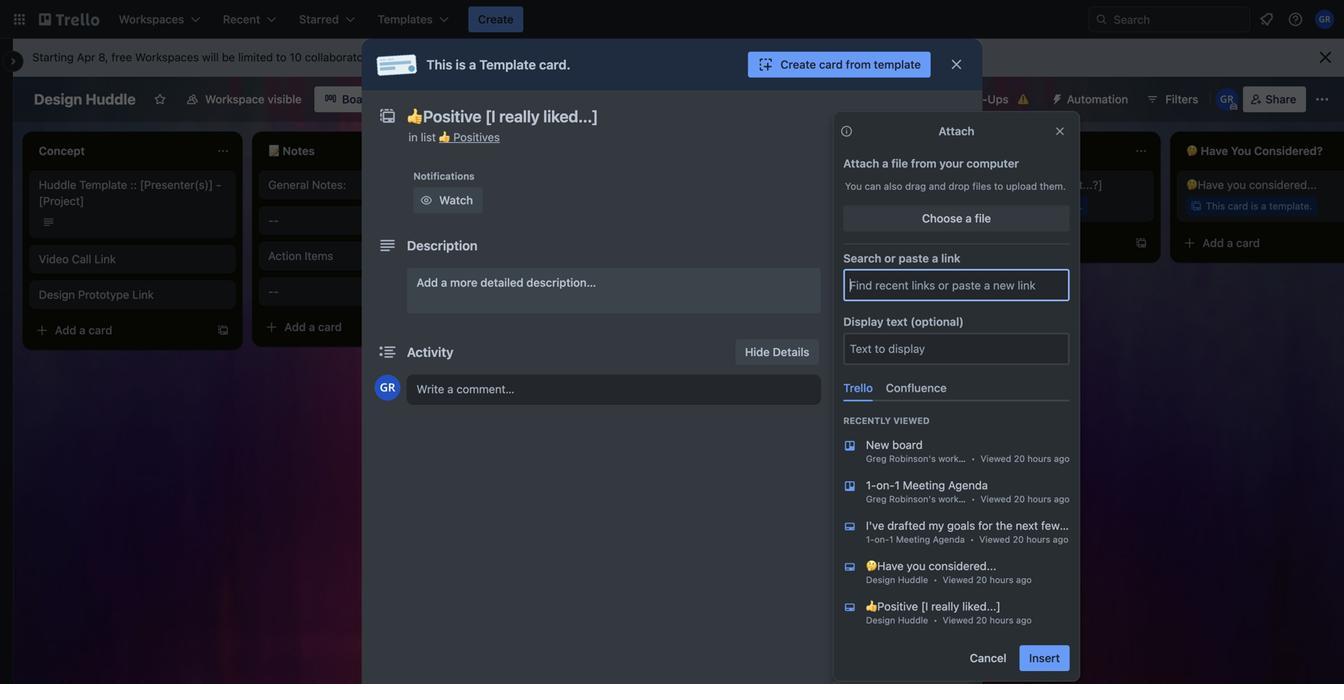Task type: vqa. For each thing, say whether or not it's contained in the screenshot.


Task type: describe. For each thing, give the bounding box(es) containing it.
sm image for watch
[[418, 192, 435, 209]]

display text (optional)
[[844, 315, 964, 329]]

add a card button down "design prototype link" link
[[29, 318, 207, 344]]

detailed
[[481, 276, 524, 289]]

upload
[[1006, 181, 1038, 192]]

ago inside 👍positive [i really liked...] design huddle • viewed 20 hours ago
[[1017, 616, 1032, 626]]

customize views image
[[392, 91, 408, 108]]

free
[[111, 51, 132, 64]]

add a more detailed description…
[[417, 276, 596, 289]]

hours inside new board option
[[1028, 454, 1052, 465]]

add a card for add a card button underneath [what
[[974, 237, 1031, 250]]

my
[[929, 520, 945, 533]]

add button button
[[834, 513, 970, 539]]

trello
[[844, 381, 873, 395]]

a down [i'm
[[802, 201, 808, 212]]

in
[[409, 131, 418, 144]]

add up 'sure'
[[834, 164, 853, 175]]

move link
[[834, 577, 970, 603]]

power- inside button
[[950, 93, 988, 106]]

greg robinson (gregrobinson96) image inside primary element
[[1316, 10, 1335, 29]]

workspace for new board
[[939, 454, 984, 465]]

general
[[268, 178, 309, 192]]

files
[[973, 181, 992, 192]]

a down choose a file element
[[998, 237, 1004, 250]]

your
[[940, 157, 964, 170]]

trello.card image for 👍positive
[[844, 602, 857, 615]]

a down create button
[[469, 57, 476, 72]]

👍
[[439, 131, 451, 144]]

huddle inside 👍positive [i really liked...] design huddle • viewed 20 hours ago
[[898, 616, 929, 626]]

add inside button
[[860, 519, 881, 532]]

a down [what
[[1032, 201, 1037, 212]]

add a card button down [what
[[948, 230, 1126, 256]]

add power-ups link
[[834, 446, 970, 472]]

star or unstar board image
[[154, 93, 166, 106]]

design down video
[[39, 288, 75, 302]]

viewed inside "i've drafted my goals for the next few months. any feedback? 1-on-1 meeting agenda • viewed 20 hours ago"
[[980, 535, 1011, 545]]

workspace for 1-on-1 meeting agenda
[[939, 494, 984, 505]]

👎negative [i'm not sure about...] link
[[728, 177, 915, 193]]

Board name text field
[[26, 87, 144, 112]]

create button
[[469, 6, 524, 32]]

1 horizontal spatial from
[[911, 157, 937, 170]]

copy link
[[834, 610, 970, 636]]

a right choose at the top right of the page
[[966, 212, 972, 225]]

• inside 1-on-1 meeting agenda option
[[972, 494, 976, 505]]

collaborators.
[[305, 51, 377, 64]]

add down action items
[[285, 321, 306, 334]]

this right learn
[[427, 57, 453, 72]]

really
[[932, 600, 960, 614]]

notifications
[[414, 171, 475, 182]]

show menu image
[[1315, 91, 1331, 108]]

video call link link
[[39, 251, 226, 268]]

and
[[929, 181, 946, 192]]

starting
[[32, 51, 74, 64]]

20 inside "i've drafted my goals for the next few months. any feedback? 1-on-1 meeting agenda • viewed 20 hours ago"
[[1013, 535, 1024, 545]]

search
[[844, 252, 882, 265]]

link for design prototype link
[[132, 288, 154, 302]]

1 horizontal spatial more
[[450, 276, 478, 289]]

sure
[[832, 178, 854, 192]]

i've drafted my goals for the next few months. any feedback? option
[[831, 512, 1186, 552]]

is down [i'm
[[792, 201, 800, 212]]

card inside button
[[819, 58, 843, 71]]

Search field
[[1109, 7, 1250, 32]]

attachment
[[860, 291, 922, 304]]

workspace visible button
[[176, 87, 311, 112]]

🤔have for 🤔have you considered... design huddle • viewed 20 hours ago
[[866, 560, 904, 573]]

add down new
[[860, 452, 881, 466]]

👍positive [i really liked...] option
[[831, 593, 1083, 633]]

new board option
[[831, 431, 1083, 471]]

👍 positives link
[[439, 131, 500, 144]]

0 notifications image
[[1257, 10, 1277, 29]]

add down choose a file element
[[974, 237, 995, 250]]

choose
[[922, 212, 963, 225]]

details
[[773, 346, 810, 359]]

2 -- link from the top
[[268, 284, 456, 300]]

huddle inside the design huddle text box
[[86, 91, 136, 108]]

add a card for add a card button underneath "design prototype link" link
[[55, 324, 112, 337]]

ago inside 🤔have you considered... design huddle • viewed 20 hours ago
[[1017, 575, 1032, 586]]

1 horizontal spatial power-
[[884, 452, 922, 466]]

👎negative
[[728, 178, 785, 192]]

figma
[[860, 420, 892, 433]]

recently viewed
[[844, 416, 930, 427]]

0 horizontal spatial to
[[276, 51, 287, 64]]

design huddle
[[34, 91, 136, 108]]

checklist
[[860, 252, 910, 265]]

also
[[884, 181, 903, 192]]

1 vertical spatial template
[[868, 164, 910, 175]]

learn more about collaborator limits link
[[380, 51, 568, 64]]

about
[[442, 51, 472, 64]]

cancel
[[970, 652, 1007, 665]]

create card from template
[[781, 58, 921, 71]]

them.
[[1040, 181, 1066, 192]]

the
[[996, 520, 1013, 533]]

greg robinson's workspace for on-
[[866, 494, 984, 505]]

20 inside new board option
[[1014, 454, 1025, 465]]

video
[[39, 253, 69, 266]]

🤔have you considered... link
[[1187, 177, 1345, 193]]

Display text (optional) field
[[845, 335, 1069, 364]]

considered... for 🤔have you considered...
[[1250, 178, 1317, 192]]

• viewed 20 hours ago for 1-on-1 meeting agenda
[[966, 494, 1070, 505]]

design inside text box
[[34, 91, 82, 108]]

hours inside 🤔have you considered... design huddle • viewed 20 hours ago
[[990, 575, 1014, 586]]

Write a comment text field
[[407, 375, 821, 404]]

prototype
[[78, 288, 129, 302]]

goals
[[948, 520, 976, 533]]

[presenter(s)]
[[140, 178, 213, 192]]

labels link
[[834, 213, 970, 239]]

viewed inside 👍positive [i really liked...] design huddle • viewed 20 hours ago
[[943, 616, 974, 626]]

positives
[[454, 131, 500, 144]]

a down description
[[441, 276, 447, 289]]

starting apr 8, free workspaces will be limited to 10 collaborators. learn more about collaborator limits
[[32, 51, 568, 64]]

workspace visible
[[205, 93, 302, 106]]

automation inside 'button'
[[1067, 93, 1129, 106]]

search image
[[1096, 13, 1109, 26]]

sm image for cover
[[839, 322, 855, 338]]

🤔have for 🤔have you considered...
[[1187, 178, 1225, 192]]

add a more detailed description… link
[[407, 268, 821, 314]]

collaborator
[[475, 51, 538, 64]]

months.
[[1063, 520, 1106, 533]]

1-on-1 meeting agenda option
[[831, 471, 1083, 512]]

next
[[1016, 520, 1039, 533]]

hours inside "i've drafted my goals for the next few months. any feedback? 1-on-1 meeting agenda • viewed 20 hours ago"
[[1027, 535, 1051, 545]]

template. for 🤔have you considered...
[[1270, 201, 1313, 212]]

call
[[72, 253, 91, 266]]

a down design prototype link
[[79, 324, 86, 337]]

🙋question [what about...?]
[[957, 178, 1103, 192]]

open information menu image
[[1288, 11, 1304, 27]]

more info image
[[841, 125, 853, 138]]

create for create
[[478, 13, 514, 26]]

greg for new
[[866, 454, 887, 465]]

automation button
[[1045, 87, 1138, 112]]

on- inside "i've drafted my goals for the next few months. any feedback? 1-on-1 meeting agenda • viewed 20 hours ago"
[[875, 535, 890, 545]]

hide details link
[[736, 340, 820, 365]]

• inside 👍positive [i really liked...] design huddle • viewed 20 hours ago
[[934, 616, 938, 626]]

copy
[[860, 616, 888, 629]]

🤔have you considered... option
[[831, 552, 1083, 593]]

add down 🤔have you considered...
[[1203, 237, 1225, 250]]

cover link
[[834, 317, 970, 343]]

ago inside "i've drafted my goals for the next few months. any feedback? 1-on-1 meeting agenda • viewed 20 hours ago"
[[1053, 535, 1069, 545]]

viewed inside 1-on-1 meeting agenda option
[[981, 494, 1012, 505]]

tab list containing trello
[[837, 375, 1077, 402]]

new
[[866, 439, 890, 452]]

0 horizontal spatial create from template… image
[[217, 324, 230, 337]]

1 horizontal spatial create from template… image
[[906, 237, 919, 250]]

general notes: link
[[268, 177, 456, 193]]

link for video call link
[[94, 253, 116, 266]]

create for create card from template
[[781, 58, 816, 71]]

watch
[[439, 194, 473, 207]]

add a card button down 🤔have you considered... link
[[1177, 230, 1345, 256]]

greg robinson's workspace for board
[[866, 454, 984, 465]]

0 vertical spatial template
[[480, 57, 536, 72]]

power-ups inside button
[[950, 93, 1009, 106]]

a up "about...]"
[[882, 157, 889, 170]]

huddle template :: [presenter(s)] - [project]
[[39, 178, 221, 208]]

2 horizontal spatial to
[[995, 181, 1004, 192]]

file for choose
[[975, 212, 992, 225]]

attachment button
[[834, 285, 970, 311]]

2 -- from the top
[[268, 285, 279, 298]]

action items link
[[268, 248, 456, 264]]

feedback?
[[1132, 520, 1186, 533]]

custom fields button
[[834, 354, 970, 370]]

trello.board image
[[844, 440, 857, 453]]

any
[[1109, 520, 1129, 533]]

add power-ups
[[860, 452, 943, 466]]

• inside 🤔have you considered... design huddle • viewed 20 hours ago
[[934, 575, 938, 586]]

paste
[[899, 252, 929, 265]]

few
[[1042, 520, 1060, 533]]

close popover image
[[1054, 125, 1067, 138]]

description
[[407, 238, 478, 253]]

👎negative [i'm not sure about...]
[[728, 178, 901, 192]]

1 horizontal spatial ups
[[922, 452, 943, 466]]

[i
[[922, 600, 929, 614]]

template inside huddle template :: [presenter(s)] - [project]
[[79, 178, 127, 192]]

checklist button
[[834, 246, 970, 272]]

hide details
[[745, 346, 810, 359]]

i've drafted my goals for the next few months. any feedback? 1-on-1 meeting agenda • viewed 20 hours ago
[[866, 520, 1186, 545]]

🤔have you considered...
[[1187, 178, 1317, 192]]



Task type: locate. For each thing, give the bounding box(es) containing it.
1 vertical spatial link
[[132, 288, 154, 302]]

• inside "i've drafted my goals for the next few months. any feedback? 1-on-1 meeting agenda • viewed 20 hours ago"
[[970, 535, 975, 545]]

0 vertical spatial link
[[94, 253, 116, 266]]

• down goals
[[970, 535, 975, 545]]

-- link down action items link
[[268, 284, 456, 300]]

20 inside 🤔have you considered... design huddle • viewed 20 hours ago
[[977, 575, 988, 586]]

board
[[893, 439, 923, 452]]

1- down i've
[[866, 535, 875, 545]]

0 vertical spatial template
[[874, 58, 921, 71]]

2 vertical spatial to
[[995, 181, 1004, 192]]

1 inside "i've drafted my goals for the next few months. any feedback? 1-on-1 meeting agenda • viewed 20 hours ago"
[[890, 535, 894, 545]]

you for 🤔have you considered... design huddle • viewed 20 hours ago
[[907, 560, 926, 573]]

1 down add power-ups link
[[895, 479, 900, 492]]

1 -- link from the top
[[268, 213, 456, 229]]

create from template… image
[[906, 237, 919, 250], [1135, 237, 1148, 250], [217, 324, 230, 337]]

0 vertical spatial power-ups
[[950, 93, 1009, 106]]

from up more info image
[[846, 58, 871, 71]]

0 vertical spatial ups
[[988, 93, 1009, 106]]

link right call
[[94, 253, 116, 266]]

0 horizontal spatial this card is a template.
[[747, 201, 854, 212]]

add a card for add a card button under 🤔have you considered... link
[[1203, 237, 1261, 250]]

1 vertical spatial you
[[907, 560, 926, 573]]

sm image left cover
[[839, 322, 855, 338]]

0 horizontal spatial more
[[412, 51, 439, 64]]

trello.card image down actions
[[844, 602, 857, 615]]

1 horizontal spatial attach
[[939, 125, 975, 138]]

file for attach
[[892, 157, 909, 170]]

considered... inside 🤔have you considered... design huddle • viewed 20 hours ago
[[929, 560, 997, 573]]

1 vertical spatial power-ups
[[834, 397, 887, 408]]

attach up you
[[844, 157, 880, 170]]

0 vertical spatial trello.card image
[[844, 561, 857, 574]]

template inside button
[[874, 58, 921, 71]]

trello.board image
[[844, 480, 857, 493]]

1 horizontal spatial considered...
[[1250, 178, 1317, 192]]

you can also drag and drop files to upload them.
[[845, 181, 1066, 192]]

viewed inside 🤔have you considered... design huddle • viewed 20 hours ago
[[943, 575, 974, 586]]

sm image left watch
[[418, 192, 435, 209]]

workspace inside new board option
[[939, 454, 984, 465]]

meeting down drafted
[[896, 535, 931, 545]]

template left ::
[[79, 178, 127, 192]]

design inside 👍positive [i really liked...] design huddle • viewed 20 hours ago
[[866, 616, 896, 626]]

greg robinson's workspace inside 1-on-1 meeting agenda option
[[866, 494, 984, 505]]

more left detailed
[[450, 276, 478, 289]]

agenda down new board option
[[949, 479, 988, 492]]

primary element
[[0, 0, 1345, 39]]

design inside 🤔have you considered... design huddle • viewed 20 hours ago
[[866, 575, 896, 586]]

• viewed 20 hours ago inside new board option
[[966, 454, 1070, 465]]

learn
[[380, 51, 409, 64]]

greg inside new board option
[[866, 454, 887, 465]]

2 1- from the top
[[866, 535, 875, 545]]

not
[[812, 178, 829, 192]]

this
[[427, 57, 453, 72], [747, 201, 766, 212], [977, 201, 996, 212], [1206, 201, 1226, 212]]

agenda down goals
[[933, 535, 965, 545]]

robinson's for board
[[890, 454, 936, 465]]

meeting
[[903, 479, 946, 492], [896, 535, 931, 545]]

share button
[[1243, 87, 1307, 112]]

more right learn
[[412, 51, 439, 64]]

0 horizontal spatial from
[[846, 58, 871, 71]]

template.
[[811, 201, 854, 212], [1040, 201, 1083, 212], [1270, 201, 1313, 212]]

20 inside 👍positive [i really liked...] design huddle • viewed 20 hours ago
[[977, 616, 988, 626]]

0 vertical spatial file
[[892, 157, 909, 170]]

template. down the 👎negative [i'm not sure about...] link
[[811, 201, 854, 212]]

1 horizontal spatial automation
[[1067, 93, 1129, 106]]

sm image left labels at the top
[[839, 218, 855, 234]]

file up also on the right top of page
[[892, 157, 909, 170]]

0 vertical spatial workspace
[[939, 454, 984, 465]]

2 this card is a template. from the left
[[977, 201, 1083, 212]]

attach up your
[[939, 125, 975, 138]]

insert button
[[1020, 646, 1070, 672]]

1 horizontal spatial you
[[1228, 178, 1247, 192]]

1 1- from the top
[[866, 479, 877, 492]]

card
[[819, 58, 843, 71], [769, 201, 790, 212], [999, 201, 1019, 212], [1228, 201, 1249, 212], [1007, 237, 1031, 250], [1237, 237, 1261, 250], [318, 321, 342, 334], [89, 324, 112, 337]]

1 horizontal spatial template
[[480, 57, 536, 72]]

0 horizontal spatial 1
[[890, 535, 894, 545]]

display
[[844, 315, 884, 329]]

trello.card image for 🤔have
[[844, 561, 857, 574]]

1 greg from the top
[[866, 454, 887, 465]]

1 vertical spatial on-
[[875, 535, 890, 545]]

this card is a template. down 🙋question [what about...?]
[[977, 201, 1083, 212]]

2 trello.card image from the top
[[844, 602, 857, 615]]

hours inside 👍positive [i really liked...] design huddle • viewed 20 hours ago
[[990, 616, 1014, 626]]

1 vertical spatial trello.card image
[[844, 602, 857, 615]]

1 vertical spatial -- link
[[268, 284, 456, 300]]

::
[[130, 178, 137, 192]]

is down upload
[[1022, 201, 1029, 212]]

robinson's inside new board option
[[890, 454, 936, 465]]

notes:
[[312, 178, 346, 192]]

1 greg robinson's workspace from the top
[[866, 454, 984, 465]]

limited
[[238, 51, 273, 64]]

0 vertical spatial automation
[[1067, 93, 1129, 106]]

attach for attach a file from your computer
[[844, 157, 880, 170]]

workspace up 1-on-1 meeting agenda option
[[939, 454, 984, 465]]

greg robinson (gregrobinson96) image
[[1316, 10, 1335, 29], [1216, 88, 1239, 111], [375, 375, 401, 401]]

2 horizontal spatial template.
[[1270, 201, 1313, 212]]

a down items
[[309, 321, 315, 334]]

•
[[972, 454, 976, 465], [972, 494, 976, 505], [970, 535, 975, 545], [934, 575, 938, 586], [934, 616, 938, 626]]

0 horizontal spatial you
[[907, 560, 926, 573]]

1- inside "i've drafted my goals for the next few months. any feedback? 1-on-1 meeting agenda • viewed 20 hours ago"
[[866, 535, 875, 545]]

(optional)
[[911, 315, 964, 329]]

1 • viewed 20 hours ago from the top
[[966, 454, 1070, 465]]

0 horizontal spatial link
[[94, 253, 116, 266]]

sm image
[[1045, 87, 1067, 109]]

1-on-1 meeting agenda
[[866, 479, 988, 492]]

button
[[884, 519, 920, 532]]

0 vertical spatial greg
[[866, 454, 887, 465]]

0 vertical spatial agenda
[[949, 479, 988, 492]]

0 vertical spatial from
[[846, 58, 871, 71]]

Search or paste a link field
[[845, 271, 1069, 300]]

1 vertical spatial robinson's
[[890, 494, 936, 505]]

robinson's inside 1-on-1 meeting agenda option
[[890, 494, 936, 505]]

robinson's for on-
[[890, 494, 936, 505]]

0 horizontal spatial template.
[[811, 201, 854, 212]]

a
[[469, 57, 476, 72], [882, 157, 889, 170], [802, 201, 808, 212], [1032, 201, 1037, 212], [1262, 201, 1267, 212], [966, 212, 972, 225], [998, 237, 1004, 250], [1227, 237, 1234, 250], [932, 252, 939, 265], [441, 276, 447, 289], [309, 321, 315, 334], [79, 324, 86, 337]]

0 horizontal spatial power-
[[834, 397, 868, 408]]

create inside create card from template button
[[781, 58, 816, 71]]

1 horizontal spatial to
[[856, 164, 865, 175]]

0 vertical spatial robinson's
[[890, 454, 936, 465]]

huddle inside 🤔have you considered... design huddle • viewed 20 hours ago
[[898, 575, 929, 586]]

link down video call link link
[[132, 288, 154, 302]]

add a card down choose a file element
[[974, 237, 1031, 250]]

2 horizontal spatial ups
[[988, 93, 1009, 106]]

viewed
[[894, 416, 930, 427], [981, 454, 1012, 465], [981, 494, 1012, 505], [980, 535, 1011, 545], [943, 575, 974, 586], [943, 616, 974, 626]]

from up 'drag'
[[911, 157, 937, 170]]

sm image
[[839, 186, 855, 202], [418, 192, 435, 209], [839, 218, 855, 234], [839, 322, 855, 338]]

🙋question
[[957, 178, 1016, 192]]

greg inside 1-on-1 meeting agenda option
[[866, 494, 887, 505]]

ups up '1-on-1 meeting agenda'
[[922, 452, 943, 466]]

viewed up 1-on-1 meeting agenda option
[[981, 454, 1012, 465]]

trello.card image down trello.card image
[[844, 561, 857, 574]]

1 horizontal spatial greg robinson (gregrobinson96) image
[[1216, 88, 1239, 111]]

power- down trello
[[834, 397, 868, 408]]

this down files on the top
[[977, 201, 996, 212]]

greg
[[866, 454, 887, 465], [866, 494, 887, 505]]

power- up your
[[950, 93, 988, 106]]

add a card down items
[[285, 321, 342, 334]]

trello.card image
[[844, 521, 857, 534]]

attach
[[939, 125, 975, 138], [844, 157, 880, 170]]

ups left sm icon
[[988, 93, 1009, 106]]

filters
[[1166, 93, 1199, 106]]

ups inside button
[[988, 93, 1009, 106]]

this card is a template.
[[747, 201, 854, 212], [977, 201, 1083, 212], [1206, 201, 1313, 212]]

file down files on the top
[[975, 212, 992, 225]]

is
[[456, 57, 466, 72], [792, 201, 800, 212], [1022, 201, 1029, 212], [1252, 201, 1259, 212]]

is left the collaborator
[[456, 57, 466, 72]]

robinson's down '1-on-1 meeting agenda'
[[890, 494, 936, 505]]

1 horizontal spatial create
[[781, 58, 816, 71]]

0 vertical spatial considered...
[[1250, 178, 1317, 192]]

0 horizontal spatial attach
[[844, 157, 880, 170]]

viewed down really
[[943, 616, 974, 626]]

agenda inside option
[[949, 479, 988, 492]]

design up 👍positive
[[866, 575, 896, 586]]

or
[[885, 252, 896, 265]]

this card is a template. for 🙋question [what about...?]
[[977, 201, 1083, 212]]

activity
[[407, 345, 454, 360]]

new board
[[866, 439, 923, 452]]

2 workspace from the top
[[939, 494, 984, 505]]

3 template. from the left
[[1270, 201, 1313, 212]]

hours
[[1028, 454, 1052, 465], [1028, 494, 1052, 505], [1027, 535, 1051, 545], [990, 575, 1014, 586], [990, 616, 1014, 626]]

ups
[[988, 93, 1009, 106], [868, 397, 887, 408], [922, 452, 943, 466]]

1 vertical spatial attach
[[844, 157, 880, 170]]

on- down add power-ups
[[877, 479, 895, 492]]

0 vertical spatial attach
[[939, 125, 975, 138]]

1 down add button
[[890, 535, 894, 545]]

0 vertical spatial more
[[412, 51, 439, 64]]

you
[[1228, 178, 1247, 192], [907, 560, 926, 573]]

add down description
[[417, 276, 438, 289]]

ago inside 1-on-1 meeting agenda option
[[1054, 494, 1070, 505]]

add a card for add a card button underneath action items link
[[285, 321, 342, 334]]

0 horizontal spatial create
[[478, 13, 514, 26]]

greg robinson's workspace down '1-on-1 meeting agenda'
[[866, 494, 984, 505]]

1 vertical spatial 1-
[[866, 535, 875, 545]]

sm image inside members link
[[839, 186, 855, 202]]

• up goals
[[972, 494, 976, 505]]

1 inside 1-on-1 meeting agenda option
[[895, 479, 900, 492]]

1 vertical spatial workspace
[[939, 494, 984, 505]]

0 horizontal spatial ups
[[868, 397, 887, 408]]

-- up action
[[268, 214, 279, 227]]

2 robinson's from the top
[[890, 494, 936, 505]]

0 horizontal spatial considered...
[[929, 560, 997, 573]]

0 vertical spatial • viewed 20 hours ago
[[966, 454, 1070, 465]]

add a card button down action items link
[[259, 315, 437, 340]]

• viewed 20 hours ago inside 1-on-1 meeting agenda option
[[966, 494, 1070, 505]]

2 template. from the left
[[1040, 201, 1083, 212]]

from inside button
[[846, 58, 871, 71]]

1
[[895, 479, 900, 492], [890, 535, 894, 545]]

🙋question [what about...?] link
[[957, 177, 1145, 193]]

labels
[[860, 220, 895, 233]]

0 vertical spatial --
[[268, 214, 279, 227]]

sm image left can
[[839, 186, 855, 202]]

1 -- from the top
[[268, 214, 279, 227]]

20 inside 1-on-1 meeting agenda option
[[1014, 494, 1025, 505]]

viewed inside new board option
[[981, 454, 1012, 465]]

workspace inside 1-on-1 meeting agenda option
[[939, 494, 984, 505]]

0 vertical spatial 1
[[895, 479, 900, 492]]

create inside create button
[[478, 13, 514, 26]]

1 vertical spatial file
[[975, 212, 992, 225]]

considered... for 🤔have you considered... design huddle • viewed 20 hours ago
[[929, 560, 997, 573]]

1 vertical spatial meeting
[[896, 535, 931, 545]]

template. down 🤔have you considered... link
[[1270, 201, 1313, 212]]

1 this card is a template. from the left
[[747, 201, 854, 212]]

1 vertical spatial greg
[[866, 494, 887, 505]]

1 horizontal spatial power-ups
[[950, 93, 1009, 106]]

1 horizontal spatial template.
[[1040, 201, 1083, 212]]

template down create button
[[480, 57, 536, 72]]

insert
[[1030, 652, 1060, 665]]

-- down action
[[268, 285, 279, 298]]

will
[[202, 51, 219, 64]]

2 horizontal spatial create from template… image
[[1135, 237, 1148, 250]]

sm image for labels
[[839, 218, 855, 234]]

0 vertical spatial create
[[478, 13, 514, 26]]

huddle down 8,
[[86, 91, 136, 108]]

huddle up [project]
[[39, 178, 76, 192]]

add a card down 🤔have you considered...
[[1203, 237, 1261, 250]]

1 vertical spatial agenda
[[933, 535, 965, 545]]

actions
[[834, 560, 870, 572]]

to right files on the top
[[995, 181, 1004, 192]]

huddle up [i
[[898, 575, 929, 586]]

add a card down design prototype link
[[55, 324, 112, 337]]

this card is a template. down 🤔have you considered... link
[[1206, 201, 1313, 212]]

sm image inside watch button
[[418, 192, 435, 209]]

- inside huddle template :: [presenter(s)] - [project]
[[216, 178, 221, 192]]

1 vertical spatial 🤔have
[[866, 560, 904, 573]]

greg up i've
[[866, 494, 887, 505]]

fields
[[904, 355, 936, 369]]

1 horizontal spatial 🤔have
[[1187, 178, 1225, 192]]

power- down board
[[884, 452, 922, 466]]

greg robinson's workspace down board
[[866, 454, 984, 465]]

trello.card image inside 🤔have you considered... option
[[844, 561, 857, 574]]

this down 👎negative
[[747, 201, 766, 212]]

-- link
[[268, 213, 456, 229], [268, 284, 456, 300]]

2 greg robinson's workspace from the top
[[866, 494, 984, 505]]

cover
[[860, 323, 891, 336]]

tab list
[[837, 375, 1077, 402]]

1 vertical spatial template
[[79, 178, 127, 192]]

viewed down for
[[980, 535, 1011, 545]]

greg for 1-
[[866, 494, 887, 505]]

ago inside new board option
[[1054, 454, 1070, 465]]

1 robinson's from the top
[[890, 454, 936, 465]]

template
[[480, 57, 536, 72], [79, 178, 127, 192]]

this card is a template. down [i'm
[[747, 201, 854, 212]]

2 horizontal spatial power-
[[950, 93, 988, 106]]

action items
[[268, 249, 333, 263]]

drafted
[[888, 520, 926, 533]]

to left the 10 in the top of the page
[[276, 51, 287, 64]]

2 vertical spatial ups
[[922, 452, 943, 466]]

to up you
[[856, 164, 865, 175]]

agenda inside "i've drafted my goals for the next few months. any feedback? 1-on-1 meeting agenda • viewed 20 hours ago"
[[933, 535, 965, 545]]

robinson's
[[890, 454, 936, 465], [890, 494, 936, 505]]

viewed up really
[[943, 575, 974, 586]]

huddle inside huddle template :: [presenter(s)] - [project]
[[39, 178, 76, 192]]

a left link
[[932, 252, 939, 265]]

huddle down [i
[[898, 616, 929, 626]]

viewed up board
[[894, 416, 930, 427]]

meeting inside option
[[903, 479, 946, 492]]

drop
[[949, 181, 970, 192]]

power-ups button
[[918, 87, 1041, 112]]

0 vertical spatial on-
[[877, 479, 895, 492]]

add down design prototype link
[[55, 324, 76, 337]]

None text field
[[399, 102, 933, 131]]

automation down trello.board icon at the bottom
[[834, 494, 889, 505]]

2 horizontal spatial this card is a template.
[[1206, 201, 1313, 212]]

👍positive
[[866, 600, 918, 614]]

sm image inside "cover" link
[[839, 322, 855, 338]]

be
[[222, 51, 235, 64]]

share
[[1266, 93, 1297, 106]]

🤔have inside 🤔have you considered... design huddle • viewed 20 hours ago
[[866, 560, 904, 573]]

general notes:
[[268, 178, 346, 192]]

1- right trello.board icon at the bottom
[[866, 479, 877, 492]]

drag
[[906, 181, 927, 192]]

description…
[[527, 276, 596, 289]]

you for 🤔have you considered...
[[1228, 178, 1247, 192]]

3 this card is a template. from the left
[[1206, 201, 1313, 212]]

meeting down add power-ups link
[[903, 479, 946, 492]]

2 horizontal spatial greg robinson (gregrobinson96) image
[[1316, 10, 1335, 29]]

1 horizontal spatial 1
[[895, 479, 900, 492]]

🤔have you considered... design huddle • viewed 20 hours ago
[[866, 560, 1032, 586]]

on- inside option
[[877, 479, 895, 492]]

👍positive [i really liked...] design huddle • viewed 20 hours ago
[[866, 600, 1032, 626]]

on- down i've
[[875, 535, 890, 545]]

1 template. from the left
[[811, 201, 854, 212]]

choose a file element
[[844, 206, 1070, 232]]

0 vertical spatial 🤔have
[[1187, 178, 1225, 192]]

0 vertical spatial to
[[276, 51, 287, 64]]

attach for attach
[[939, 125, 975, 138]]

viewed up the
[[981, 494, 1012, 505]]

action
[[268, 249, 302, 263]]

template. for 🙋question [what about...?]
[[1040, 201, 1083, 212]]

confluence
[[886, 381, 947, 395]]

20
[[1014, 454, 1025, 465], [1014, 494, 1025, 505], [1013, 535, 1024, 545], [977, 575, 988, 586], [977, 616, 988, 626]]

1- inside option
[[866, 479, 877, 492]]

0 vertical spatial power-
[[950, 93, 988, 106]]

• viewed 20 hours ago for new board
[[966, 454, 1070, 465]]

0 horizontal spatial greg robinson (gregrobinson96) image
[[375, 375, 401, 401]]

hours inside 1-on-1 meeting agenda option
[[1028, 494, 1052, 505]]

a down 🤔have you considered... link
[[1262, 201, 1267, 212]]

0 vertical spatial -- link
[[268, 213, 456, 229]]

video call link
[[39, 253, 116, 266]]

about...?]
[[1053, 178, 1103, 192]]

1 vertical spatial more
[[450, 276, 478, 289]]

to
[[276, 51, 287, 64], [856, 164, 865, 175], [995, 181, 1004, 192]]

text
[[887, 315, 908, 329]]

2 greg from the top
[[866, 494, 887, 505]]

board link
[[315, 87, 384, 112]]

1 workspace from the top
[[939, 454, 984, 465]]

workspaces
[[135, 51, 199, 64]]

1 vertical spatial to
[[856, 164, 865, 175]]

limits
[[541, 51, 568, 64]]

filters button
[[1142, 87, 1204, 112]]

can
[[865, 181, 882, 192]]

0 horizontal spatial 🤔have
[[866, 560, 904, 573]]

2 • viewed 20 hours ago from the top
[[966, 494, 1070, 505]]

1 vertical spatial automation
[[834, 494, 889, 505]]

[what
[[1019, 178, 1050, 192]]

1 vertical spatial create
[[781, 58, 816, 71]]

you inside 🤔have you considered... design huddle • viewed 20 hours ago
[[907, 560, 926, 573]]

• down really
[[934, 616, 938, 626]]

1 vertical spatial 1
[[890, 535, 894, 545]]

1 vertical spatial greg robinson's workspace
[[866, 494, 984, 505]]

recently viewed list box
[[831, 431, 1186, 633]]

1 trello.card image from the top
[[844, 561, 857, 574]]

a down 🤔have you considered...
[[1227, 237, 1234, 250]]

1 vertical spatial considered...
[[929, 560, 997, 573]]

1 vertical spatial --
[[268, 285, 279, 298]]

0 vertical spatial 1-
[[866, 479, 877, 492]]

apr
[[77, 51, 95, 64]]

sm image inside the labels 'link'
[[839, 218, 855, 234]]

1 vertical spatial from
[[911, 157, 937, 170]]

sm image for members
[[839, 186, 855, 202]]

about...]
[[857, 178, 901, 192]]

0 horizontal spatial power-ups
[[834, 397, 887, 408]]

trello.card image
[[844, 561, 857, 574], [844, 602, 857, 615]]

trello.card image inside 👍positive [i really liked...] option
[[844, 602, 857, 615]]

add a card
[[974, 237, 1031, 250], [1203, 237, 1261, 250], [285, 321, 342, 334], [55, 324, 112, 337]]

add right trello.card image
[[860, 519, 881, 532]]

this down 🤔have you considered...
[[1206, 201, 1226, 212]]

• inside new board option
[[972, 454, 976, 465]]

this card is a template. for 🤔have you considered...
[[1206, 201, 1313, 212]]

1 horizontal spatial link
[[132, 288, 154, 302]]

1 vertical spatial greg robinson (gregrobinson96) image
[[1216, 88, 1239, 111]]

2 vertical spatial greg robinson (gregrobinson96) image
[[375, 375, 401, 401]]

is down 🤔have you considered...
[[1252, 201, 1259, 212]]

greg robinson's workspace inside new board option
[[866, 454, 984, 465]]

design down starting
[[34, 91, 82, 108]]

0 horizontal spatial template
[[79, 178, 127, 192]]

workspace up goals
[[939, 494, 984, 505]]

1 horizontal spatial file
[[975, 212, 992, 225]]

workspace
[[205, 93, 265, 106]]

0 horizontal spatial automation
[[834, 494, 889, 505]]

meeting inside "i've drafted my goals for the next few months. any feedback? 1-on-1 meeting agenda • viewed 20 hours ago"
[[896, 535, 931, 545]]

1 vertical spatial • viewed 20 hours ago
[[966, 494, 1070, 505]]

power-ups up computer
[[950, 93, 1009, 106]]

[project]
[[39, 194, 84, 208]]



